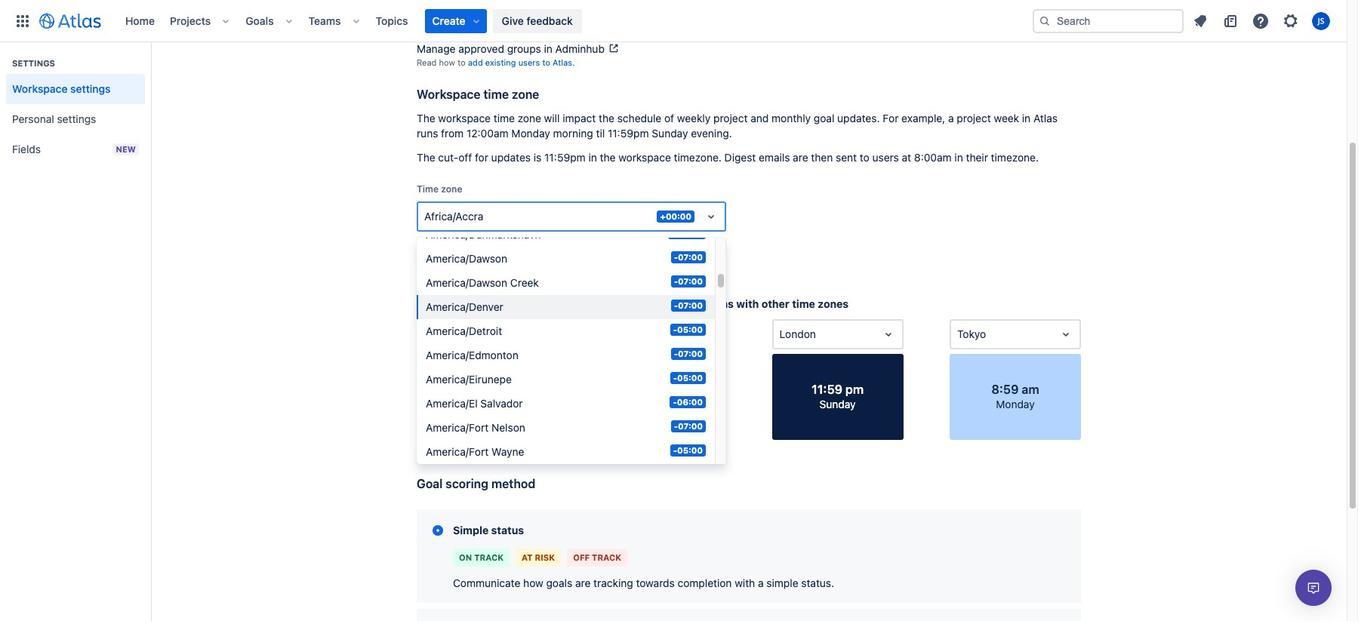Task type: vqa. For each thing, say whether or not it's contained in the screenshot.
fourth 07:00 from the bottom of the page
yes



Task type: describe. For each thing, give the bounding box(es) containing it.
0 vertical spatial africa/accra
[[425, 210, 484, 223]]

at
[[522, 553, 533, 563]]

-07:00 for america/fort nelson
[[674, 421, 703, 431]]

off track
[[573, 553, 622, 563]]

0 horizontal spatial for
[[475, 151, 489, 164]]

week
[[994, 112, 1020, 125]]

tokyo
[[958, 328, 987, 341]]

8:00am
[[915, 151, 952, 164]]

completion
[[678, 577, 732, 590]]

at risk
[[522, 553, 555, 563]]

time zone
[[417, 184, 463, 195]]

settings image
[[1283, 12, 1301, 30]]

goals link
[[241, 9, 278, 33]]

settings
[[12, 58, 55, 68]]

personal settings
[[12, 113, 96, 125]]

1 vertical spatial will
[[454, 239, 467, 248]]

0 vertical spatial users
[[519, 57, 540, 67]]

8:59 am monday
[[992, 383, 1040, 411]]

8:59
[[992, 383, 1019, 397]]

workspace inside the workspace time zone will impact the schedule of weekly project and monthly goal updates. for example, a project week in atlas runs from 12:00am monday morning til 11:59pm sunday evening.
[[438, 112, 491, 125]]

status.
[[802, 577, 835, 590]]

towards
[[636, 577, 675, 590]]

open intercom messenger image
[[1305, 579, 1323, 597]]

1 vertical spatial domains
[[610, 24, 643, 34]]

goal
[[417, 477, 443, 491]]

the inside the workspace time zone will impact the schedule of weekly project and monthly goal updates. for example, a project week in atlas runs from 12:00am monday morning til 11:59pm sunday evening.
[[599, 112, 615, 125]]

communicate how goals are tracking towards completion with a simple status.
[[453, 577, 835, 590]]

read how to add existing users to atlas.
[[417, 57, 575, 67]]

morning
[[553, 127, 594, 140]]

with left simple
[[735, 577, 756, 590]]

- for america/dawson
[[674, 252, 678, 262]]

changes
[[417, 239, 452, 248]]

7:59 pm sunday
[[637, 383, 684, 411]]

the for the cut-off for updates is 11:59pm in the workspace timezone. digest emails are then sent to users at 8:00am in their timezone.
[[417, 151, 436, 164]]

updates.
[[838, 112, 880, 125]]

and
[[751, 112, 769, 125]]

11:59
[[812, 383, 843, 397]]

the workspace time zone will impact the schedule of weekly project and monthly goal updates. for example, a project week in atlas runs from 12:00am monday morning til 11:59pm sunday evening.
[[417, 112, 1058, 140]]

1 vertical spatial of
[[562, 239, 570, 248]]

email
[[500, 24, 521, 34]]

angeles
[[445, 328, 484, 341]]

switch to... image
[[14, 12, 32, 30]]

london
[[780, 328, 816, 341]]

off
[[573, 553, 590, 563]]

america/el
[[426, 397, 478, 410]]

2 vertical spatial time
[[793, 298, 816, 310]]

here's how the 11:59pm sunday cut off in africa/accra aligns with other time zones
[[417, 298, 849, 310]]

america/fort nelson
[[426, 421, 526, 434]]

workspace for changes will be applied for all users of this workspace
[[589, 239, 632, 248]]

Search field
[[1033, 9, 1184, 33]]

-07:00 for america/dawson creek
[[674, 276, 703, 286]]

schedule
[[618, 112, 662, 125]]

1 vertical spatial open image
[[1057, 326, 1076, 344]]

1 project from the left
[[714, 112, 748, 125]]

top element
[[9, 0, 1033, 42]]

monthly
[[772, 112, 811, 125]]

status
[[491, 524, 524, 537]]

save button
[[417, 256, 459, 280]]

tracking
[[594, 577, 634, 590]]

manage approved groups in adminhub link
[[417, 42, 620, 55]]

1 vertical spatial africa/accra
[[636, 298, 700, 310]]

sunday for 4:59 pm
[[465, 398, 501, 411]]

track for on track
[[474, 553, 504, 563]]

2 vertical spatial the
[[478, 298, 495, 310]]

time
[[417, 184, 439, 195]]

05:00 for america/fort wayne
[[678, 446, 703, 455]]

search image
[[1039, 15, 1051, 27]]

of inside the workspace time zone will impact the schedule of weekly project and monthly goal updates. for example, a project week in atlas runs from 12:00am monday morning til 11:59pm sunday evening.
[[665, 112, 675, 125]]

creek
[[511, 276, 539, 289]]

manage for manage approved groups in adminhub
[[417, 42, 456, 55]]

-05:00 for america/eirunepe
[[673, 373, 703, 383]]

america/dawson for america/dawson creek
[[426, 276, 508, 289]]

workspace settings link
[[6, 74, 145, 104]]

0 horizontal spatial to
[[458, 57, 466, 67]]

cancel button
[[465, 256, 517, 280]]

11:59 pm sunday
[[812, 383, 864, 411]]

1 horizontal spatial to
[[543, 57, 551, 67]]

0 vertical spatial open image
[[702, 208, 721, 226]]

pm for 11:59 pm
[[846, 383, 864, 397]]

changes will be applied for all users of this workspace
[[417, 239, 632, 248]]

america/fort for america/fort nelson
[[426, 421, 489, 434]]

banner containing home
[[0, 0, 1348, 42]]

atlas.
[[553, 57, 575, 67]]

can
[[645, 24, 660, 34]]

am
[[1022, 383, 1040, 397]]

scoring
[[446, 477, 489, 491]]

topics
[[376, 14, 408, 27]]

- for america/eirunepe
[[673, 373, 678, 383]]

adminhub for groups
[[556, 42, 605, 55]]

+00:00 for america/danmarkshavn
[[672, 228, 703, 238]]

sunday for 7:59 pm
[[642, 398, 679, 411]]

- for america/denver
[[674, 301, 678, 310]]

0 vertical spatial time
[[484, 88, 509, 101]]

workspace for workspace time zone
[[417, 88, 481, 101]]

other
[[762, 298, 790, 310]]

monday inside 8:59 am monday
[[996, 398, 1035, 411]]

for
[[883, 112, 899, 125]]

a inside the workspace time zone will impact the schedule of weekly project and monthly goal updates. for example, a project week in atlas runs from 12:00am monday morning til 11:59pm sunday evening.
[[949, 112, 954, 125]]

america/dawson for america/dawson
[[426, 252, 508, 265]]

2 project from the left
[[957, 112, 992, 125]]

zones
[[818, 298, 849, 310]]

with left these
[[566, 24, 583, 34]]

america/fort for america/fort wayne
[[426, 446, 489, 458]]

group containing workspace settings
[[6, 42, 145, 169]]

feedback
[[527, 14, 573, 27]]

1 horizontal spatial off
[[606, 298, 621, 310]]

anyone
[[417, 24, 446, 34]]

in down til
[[589, 151, 597, 164]]

workspace settings
[[12, 82, 111, 95]]

on track
[[459, 553, 504, 563]]

america/denver
[[426, 301, 504, 313]]

is
[[534, 151, 542, 164]]

- for america/detroit
[[673, 325, 678, 335]]

simple
[[767, 577, 799, 590]]

goal
[[814, 112, 835, 125]]

time inside the workspace time zone will impact the schedule of weekly project and monthly goal updates. for example, a project week in atlas runs from 12:00am monday morning til 11:59pm sunday evening.
[[494, 112, 515, 125]]

nelson
[[492, 421, 526, 434]]

-06:00
[[673, 397, 703, 407]]

digest
[[725, 151, 756, 164]]

2 horizontal spatial to
[[860, 151, 870, 164]]

05:00 for america/detroit
[[678, 325, 703, 335]]

zone inside the workspace time zone will impact the schedule of weekly project and monthly goal updates. for example, a project week in atlas runs from 12:00am monday morning til 11:59pm sunday evening.
[[518, 112, 542, 125]]

manage for manage approved domains in adminhub anyone with verified email addresses with these domains can
[[417, 9, 456, 22]]

personal settings link
[[6, 104, 145, 134]]

2 vertical spatial zone
[[441, 184, 463, 195]]

notifications image
[[1192, 12, 1210, 30]]

-07:00 for america/edmonton
[[674, 349, 703, 359]]

1 vertical spatial a
[[758, 577, 764, 590]]

add existing users to atlas. link
[[468, 57, 575, 67]]

communicate
[[453, 577, 521, 590]]

give feedback button
[[493, 9, 582, 33]]

all
[[527, 239, 536, 248]]

4:59
[[458, 383, 486, 397]]

america/dawson creek
[[426, 276, 539, 289]]

add
[[468, 57, 483, 67]]

05:00 for america/eirunepe
[[678, 373, 703, 383]]

- for america/el salvador
[[673, 397, 677, 407]]

then
[[812, 151, 833, 164]]

goals
[[547, 577, 573, 590]]



Task type: locate. For each thing, give the bounding box(es) containing it.
impact
[[563, 112, 596, 125]]

0 horizontal spatial open image
[[702, 208, 721, 226]]

1 07:00 from the top
[[678, 252, 703, 262]]

pm inside 4:59 pm sunday
[[489, 383, 507, 397]]

sunday for 11:59 pm
[[820, 398, 856, 411]]

1 vertical spatial the
[[600, 151, 616, 164]]

0 horizontal spatial pm
[[489, 383, 507, 397]]

1 vertical spatial workspace
[[619, 151, 671, 164]]

1 manage from the top
[[417, 9, 456, 22]]

for
[[475, 151, 489, 164], [513, 239, 524, 248]]

1 -07:00 from the top
[[674, 252, 703, 262]]

07:00 for america/dawson creek
[[678, 276, 703, 286]]

2 america/fort from the top
[[426, 446, 489, 458]]

america/dawson up america/denver
[[426, 276, 508, 289]]

0 vertical spatial approved
[[459, 9, 505, 22]]

1 america/dawson from the top
[[426, 252, 508, 265]]

america/el salvador
[[426, 397, 523, 410]]

manage approved domains in adminhub link
[[417, 9, 627, 22]]

workspace right this
[[589, 239, 632, 248]]

users right the all
[[538, 239, 560, 248]]

settings for personal settings
[[57, 113, 96, 125]]

0 vertical spatial a
[[949, 112, 954, 125]]

-07:00 for america/dawson
[[674, 252, 703, 262]]

11:59pm inside the workspace time zone will impact the schedule of weekly project and monthly goal updates. for example, a project week in atlas runs from 12:00am monday morning til 11:59pm sunday evening.
[[608, 127, 649, 140]]

america/detroit
[[426, 325, 502, 338]]

1 vertical spatial approved
[[459, 42, 505, 55]]

2 vertical spatial 05:00
[[678, 446, 703, 455]]

0 vertical spatial america/dawson
[[426, 252, 508, 265]]

-05:00 down aligns
[[673, 325, 703, 335]]

timezone. right their
[[992, 151, 1039, 164]]

project
[[714, 112, 748, 125], [957, 112, 992, 125]]

1 vertical spatial 05:00
[[678, 373, 703, 383]]

create
[[432, 14, 466, 27]]

0 vertical spatial off
[[459, 151, 472, 164]]

home link
[[121, 9, 159, 33]]

the up til
[[599, 112, 615, 125]]

1 horizontal spatial for
[[513, 239, 524, 248]]

workspace down settings on the top
[[12, 82, 68, 95]]

in
[[552, 9, 560, 22], [544, 42, 553, 55], [1023, 112, 1031, 125], [589, 151, 597, 164], [955, 151, 964, 164], [624, 298, 633, 310]]

-05:00 for america/detroit
[[673, 325, 703, 335]]

will left be
[[454, 239, 467, 248]]

0 vertical spatial -05:00
[[673, 325, 703, 335]]

of left weekly
[[665, 112, 675, 125]]

the down til
[[600, 151, 616, 164]]

0 vertical spatial monday
[[512, 127, 551, 140]]

goal scoring method
[[417, 477, 536, 491]]

in inside the workspace time zone will impact the schedule of weekly project and monthly goal updates. for example, a project week in atlas runs from 12:00am monday morning til 11:59pm sunday evening.
[[1023, 112, 1031, 125]]

off down from
[[459, 151, 472, 164]]

- for america/fort wayne
[[673, 446, 678, 455]]

sunday inside 7:59 pm sunday
[[642, 398, 679, 411]]

how for the
[[454, 298, 476, 310]]

07:00 for america/dawson
[[678, 252, 703, 262]]

0 horizontal spatial workspace
[[12, 82, 68, 95]]

approved up "verified"
[[459, 9, 505, 22]]

a left simple
[[758, 577, 764, 590]]

salvador
[[481, 397, 523, 410]]

2 the from the top
[[417, 151, 436, 164]]

1 horizontal spatial project
[[957, 112, 992, 125]]

monday inside the workspace time zone will impact the schedule of weekly project and monthly goal updates. for example, a project week in atlas runs from 12:00am monday morning til 11:59pm sunday evening.
[[512, 127, 551, 140]]

4:59 pm sunday
[[458, 383, 507, 411]]

in right the cut
[[624, 298, 633, 310]]

1 vertical spatial manage
[[417, 42, 456, 55]]

the left cut-
[[417, 151, 436, 164]]

create button
[[425, 9, 487, 33]]

from
[[441, 127, 464, 140]]

11:59pm down schedule
[[608, 127, 649, 140]]

- for america/fort nelson
[[674, 421, 678, 431]]

america/dawson down be
[[426, 252, 508, 265]]

1 vertical spatial for
[[513, 239, 524, 248]]

0 horizontal spatial will
[[454, 239, 467, 248]]

open image
[[702, 326, 720, 344], [880, 326, 898, 344]]

0 vertical spatial workspace
[[438, 112, 491, 125]]

how up america/detroit
[[454, 298, 476, 310]]

approved up add
[[459, 42, 505, 55]]

til
[[596, 127, 605, 140]]

2 vertical spatial 11:59pm
[[498, 298, 543, 310]]

with left other at right top
[[737, 298, 759, 310]]

adminhub up atlas. in the top left of the page
[[556, 42, 605, 55]]

of
[[665, 112, 675, 125], [562, 239, 570, 248]]

runs
[[417, 127, 438, 140]]

0 horizontal spatial project
[[714, 112, 748, 125]]

sunday inside the workspace time zone will impact the schedule of weekly project and monthly goal updates. for example, a project week in atlas runs from 12:00am monday morning til 11:59pm sunday evening.
[[652, 127, 688, 140]]

with
[[449, 24, 465, 34], [566, 24, 583, 34], [737, 298, 759, 310], [735, 577, 756, 590]]

1 approved from the top
[[459, 9, 505, 22]]

track for off track
[[592, 553, 622, 563]]

cut-
[[438, 151, 459, 164]]

banner
[[0, 0, 1348, 42]]

1 vertical spatial adminhub
[[556, 42, 605, 55]]

11:59pm down "creek"
[[498, 298, 543, 310]]

workspace down schedule
[[619, 151, 671, 164]]

2 vertical spatial how
[[524, 577, 544, 590]]

the inside the workspace time zone will impact the schedule of weekly project and monthly goal updates. for example, a project week in atlas runs from 12:00am monday morning til 11:59pm sunday evening.
[[417, 112, 436, 125]]

fields
[[12, 143, 41, 156]]

approved for groups
[[459, 42, 505, 55]]

america/fort down america/fort nelson
[[426, 446, 489, 458]]

sunday down '4:59'
[[465, 398, 501, 411]]

0 vertical spatial the
[[599, 112, 615, 125]]

risk
[[535, 553, 555, 563]]

zone right the time
[[441, 184, 463, 195]]

1 vertical spatial 11:59pm
[[545, 151, 586, 164]]

0 horizontal spatial monday
[[512, 127, 551, 140]]

0 horizontal spatial off
[[459, 151, 472, 164]]

time down read how to add existing users to atlas.
[[484, 88, 509, 101]]

will up morning
[[544, 112, 560, 125]]

open image
[[702, 208, 721, 226], [1057, 326, 1076, 344]]

-05:00 down -06:00 at bottom
[[673, 446, 703, 455]]

1 horizontal spatial open image
[[880, 326, 898, 344]]

the for the workspace time zone will impact the schedule of weekly project and monthly goal updates. for example, a project week in atlas runs from 12:00am monday morning til 11:59pm sunday evening.
[[417, 112, 436, 125]]

adminhub
[[563, 9, 612, 22], [556, 42, 605, 55]]

07:00 for america/denver
[[678, 301, 703, 310]]

america/danmarkshavn
[[426, 228, 541, 241]]

1 horizontal spatial pm
[[666, 383, 684, 397]]

open image for 11:59 pm
[[880, 326, 898, 344]]

give
[[502, 14, 524, 27]]

at
[[902, 151, 912, 164]]

to left add
[[458, 57, 466, 67]]

workspace for workspace settings
[[12, 82, 68, 95]]

settings for workspace settings
[[70, 82, 111, 95]]

sunday inside 11:59 pm sunday
[[820, 398, 856, 411]]

2 approved from the top
[[459, 42, 505, 55]]

0 vertical spatial adminhub
[[563, 9, 612, 22]]

11:59pm down morning
[[545, 151, 586, 164]]

1 vertical spatial are
[[576, 577, 591, 590]]

1 vertical spatial settings
[[57, 113, 96, 125]]

zone down add existing users to atlas. 'link'
[[512, 88, 540, 101]]

1 timezone. from the left
[[674, 151, 722, 164]]

1 america/fort from the top
[[426, 421, 489, 434]]

group
[[6, 42, 145, 169]]

wayne
[[492, 446, 525, 458]]

africa/accra
[[425, 210, 484, 223], [636, 298, 700, 310]]

2 vertical spatial users
[[538, 239, 560, 248]]

timezone. down "evening."
[[674, 151, 722, 164]]

1 pm from the left
[[489, 383, 507, 397]]

sunday down weekly
[[652, 127, 688, 140]]

2 vertical spatial workspace
[[589, 239, 632, 248]]

track right on
[[474, 553, 504, 563]]

america/eirunepe
[[426, 373, 512, 386]]

1 -05:00 from the top
[[673, 325, 703, 335]]

workspace
[[12, 82, 68, 95], [417, 88, 481, 101]]

pm up salvador
[[489, 383, 507, 397]]

2 07:00 from the top
[[678, 276, 703, 286]]

pm inside 7:59 pm sunday
[[666, 383, 684, 397]]

are right "goals"
[[576, 577, 591, 590]]

1 vertical spatial users
[[873, 151, 899, 164]]

0 vertical spatial manage
[[417, 9, 456, 22]]

in inside the manage approved domains in adminhub anyone with verified email addresses with these domains can
[[552, 9, 560, 22]]

1 vertical spatial zone
[[518, 112, 542, 125]]

manage inside the manage approved domains in adminhub anyone with verified email addresses with these domains can
[[417, 9, 456, 22]]

how for goals
[[524, 577, 544, 590]]

0 vertical spatial america/fort
[[426, 421, 489, 434]]

0 vertical spatial the
[[417, 112, 436, 125]]

0 horizontal spatial domains
[[507, 9, 549, 22]]

2 track from the left
[[592, 553, 622, 563]]

2 open image from the left
[[880, 326, 898, 344]]

0 horizontal spatial track
[[474, 553, 504, 563]]

time
[[484, 88, 509, 101], [494, 112, 515, 125], [793, 298, 816, 310]]

1 vertical spatial america/dawson
[[426, 276, 508, 289]]

new
[[116, 144, 136, 154]]

5 -07:00 from the top
[[674, 421, 703, 431]]

track right off
[[592, 553, 622, 563]]

manage up anyone on the left top
[[417, 9, 456, 22]]

addresses
[[523, 24, 564, 34]]

- for america/dawson creek
[[674, 276, 678, 286]]

0 vertical spatial 05:00
[[678, 325, 703, 335]]

project up "evening."
[[714, 112, 748, 125]]

0 horizontal spatial 11:59pm
[[498, 298, 543, 310]]

4 -07:00 from the top
[[674, 349, 703, 359]]

2 -07:00 from the top
[[674, 276, 703, 286]]

america/edmonton
[[426, 349, 519, 362]]

help image
[[1252, 12, 1270, 30]]

monday up is
[[512, 127, 551, 140]]

off right the cut
[[606, 298, 621, 310]]

will
[[544, 112, 560, 125], [454, 239, 467, 248]]

1 vertical spatial how
[[454, 298, 476, 310]]

0 vertical spatial will
[[544, 112, 560, 125]]

in left 'atlas'
[[1023, 112, 1031, 125]]

1 horizontal spatial will
[[544, 112, 560, 125]]

+00:00 for africa/accra
[[660, 211, 692, 221]]

this
[[572, 239, 587, 248]]

05:00 up '06:00'
[[678, 373, 703, 383]]

will inside the workspace time zone will impact the schedule of weekly project and monthly goal updates. for example, a project week in atlas runs from 12:00am monday morning til 11:59pm sunday evening.
[[544, 112, 560, 125]]

an external link image
[[608, 42, 620, 54]]

3 05:00 from the top
[[678, 446, 703, 455]]

pm up -06:00 at bottom
[[666, 383, 684, 397]]

workspace time zone
[[417, 88, 540, 101]]

05:00 down '06:00'
[[678, 446, 703, 455]]

africa/accra left aligns
[[636, 298, 700, 310]]

save
[[426, 261, 450, 274]]

1 vertical spatial +00:00
[[672, 228, 703, 238]]

-
[[674, 252, 678, 262], [674, 276, 678, 286], [674, 301, 678, 310], [673, 325, 678, 335], [674, 349, 678, 359], [673, 373, 678, 383], [673, 397, 677, 407], [674, 421, 678, 431], [673, 446, 678, 455]]

in left their
[[955, 151, 964, 164]]

monday down the 8:59
[[996, 398, 1035, 411]]

manage approved groups in adminhub
[[417, 42, 605, 55]]

read
[[417, 57, 437, 67]]

approved inside the manage approved domains in adminhub anyone with verified email addresses with these domains can
[[459, 9, 505, 22]]

time up 12:00am at the left top
[[494, 112, 515, 125]]

2 horizontal spatial 11:59pm
[[608, 127, 649, 140]]

here's
[[417, 298, 451, 310]]

0 horizontal spatial a
[[758, 577, 764, 590]]

adminhub for domains
[[563, 9, 612, 22]]

4 07:00 from the top
[[678, 349, 703, 359]]

-05:00
[[673, 325, 703, 335], [673, 373, 703, 383], [673, 446, 703, 455]]

of left this
[[562, 239, 570, 248]]

in up the 'addresses'
[[552, 9, 560, 22]]

account image
[[1313, 12, 1331, 30]]

1 vertical spatial monday
[[996, 398, 1035, 411]]

0 vertical spatial how
[[439, 57, 455, 67]]

how left "goals"
[[524, 577, 544, 590]]

these
[[585, 24, 607, 34]]

how right read
[[439, 57, 455, 67]]

the
[[599, 112, 615, 125], [600, 151, 616, 164], [478, 298, 495, 310]]

time right other at right top
[[793, 298, 816, 310]]

3 -05:00 from the top
[[673, 446, 703, 455]]

sunday down 7:59
[[642, 398, 679, 411]]

open image for 7:59 pm
[[702, 326, 720, 344]]

0 horizontal spatial open image
[[702, 326, 720, 344]]

for left the all
[[513, 239, 524, 248]]

2 05:00 from the top
[[678, 373, 703, 383]]

users
[[519, 57, 540, 67], [873, 151, 899, 164], [538, 239, 560, 248]]

1 horizontal spatial open image
[[1057, 326, 1076, 344]]

0 vertical spatial 11:59pm
[[608, 127, 649, 140]]

2 america/dawson from the top
[[426, 276, 508, 289]]

a right example,
[[949, 112, 954, 125]]

3 pm from the left
[[846, 383, 864, 397]]

1 horizontal spatial timezone.
[[992, 151, 1039, 164]]

how for to
[[439, 57, 455, 67]]

sunday
[[652, 127, 688, 140], [545, 298, 584, 310], [465, 398, 501, 411], [642, 398, 679, 411], [820, 398, 856, 411]]

1 vertical spatial off
[[606, 298, 621, 310]]

3 -07:00 from the top
[[674, 301, 703, 310]]

1 vertical spatial america/fort
[[426, 446, 489, 458]]

africa/accra down the time zone
[[425, 210, 484, 223]]

emails
[[759, 151, 790, 164]]

1 horizontal spatial monday
[[996, 398, 1035, 411]]

give feedback
[[502, 14, 573, 27]]

1 horizontal spatial track
[[592, 553, 622, 563]]

11:59pm
[[608, 127, 649, 140], [545, 151, 586, 164], [498, 298, 543, 310]]

project left week on the top of the page
[[957, 112, 992, 125]]

workspace
[[438, 112, 491, 125], [619, 151, 671, 164], [589, 239, 632, 248]]

workspace up from
[[438, 112, 491, 125]]

07:00 for america/edmonton
[[678, 349, 703, 359]]

settings up personal settings link
[[70, 82, 111, 95]]

-07:00 for america/denver
[[674, 301, 703, 310]]

0 vertical spatial domains
[[507, 9, 549, 22]]

0 horizontal spatial are
[[576, 577, 591, 590]]

projects
[[170, 14, 211, 27]]

to left atlas. in the top left of the page
[[543, 57, 551, 67]]

aligns
[[703, 298, 734, 310]]

atlas
[[1034, 112, 1058, 125]]

0 horizontal spatial africa/accra
[[425, 210, 484, 223]]

the cut-off for updates is 11:59pm in the workspace timezone. digest emails are then sent to users at 8:00am in their timezone.
[[417, 151, 1039, 164]]

05:00
[[678, 325, 703, 335], [678, 373, 703, 383], [678, 446, 703, 455]]

0 vertical spatial of
[[665, 112, 675, 125]]

1 vertical spatial time
[[494, 112, 515, 125]]

in down the 'addresses'
[[544, 42, 553, 55]]

applied
[[482, 239, 511, 248]]

their
[[966, 151, 989, 164]]

12:00am
[[467, 127, 509, 140]]

0 vertical spatial for
[[475, 151, 489, 164]]

to
[[458, 57, 466, 67], [543, 57, 551, 67], [860, 151, 870, 164]]

adminhub up these
[[563, 9, 612, 22]]

2 manage from the top
[[417, 42, 456, 55]]

users down groups
[[519, 57, 540, 67]]

pm for 4:59 pm
[[489, 383, 507, 397]]

america/fort down america/el
[[426, 421, 489, 434]]

weekly
[[677, 112, 711, 125]]

adminhub inside the manage approved domains in adminhub anyone with verified email addresses with these domains can
[[563, 9, 612, 22]]

-05:00 for america/fort wayne
[[673, 446, 703, 455]]

pm for 7:59 pm
[[666, 383, 684, 397]]

2 timezone. from the left
[[992, 151, 1039, 164]]

5 07:00 from the top
[[678, 421, 703, 431]]

1 horizontal spatial 11:59pm
[[545, 151, 586, 164]]

0 vertical spatial +00:00
[[660, 211, 692, 221]]

0 horizontal spatial timezone.
[[674, 151, 722, 164]]

- for america/edmonton
[[674, 349, 678, 359]]

pm right the 11:59
[[846, 383, 864, 397]]

settings down workspace settings link
[[57, 113, 96, 125]]

0 vertical spatial are
[[793, 151, 809, 164]]

1 horizontal spatial africa/accra
[[636, 298, 700, 310]]

home
[[125, 14, 155, 27]]

workspace down read
[[417, 88, 481, 101]]

-07:00
[[674, 252, 703, 262], [674, 276, 703, 286], [674, 301, 703, 310], [674, 349, 703, 359], [674, 421, 703, 431]]

2 vertical spatial -05:00
[[673, 446, 703, 455]]

sunday down the 11:59
[[820, 398, 856, 411]]

05:00 down aligns
[[678, 325, 703, 335]]

off
[[459, 151, 472, 164], [606, 298, 621, 310]]

the down america/dawson creek
[[478, 298, 495, 310]]

1 horizontal spatial workspace
[[417, 88, 481, 101]]

07:00
[[678, 252, 703, 262], [678, 276, 703, 286], [678, 301, 703, 310], [678, 349, 703, 359], [678, 421, 703, 431]]

0 vertical spatial zone
[[512, 88, 540, 101]]

1 the from the top
[[417, 112, 436, 125]]

teams link
[[304, 9, 346, 33]]

the
[[417, 112, 436, 125], [417, 151, 436, 164]]

zone up is
[[518, 112, 542, 125]]

None text field
[[425, 209, 427, 224], [780, 327, 783, 342], [958, 327, 961, 342], [425, 209, 427, 224], [780, 327, 783, 342], [958, 327, 961, 342]]

0 horizontal spatial of
[[562, 239, 570, 248]]

goals
[[246, 14, 274, 27]]

track
[[474, 553, 504, 563], [592, 553, 622, 563]]

workspace for the cut-off for updates is 11:59pm in the workspace timezone. digest emails are then sent to users at 8:00am in their timezone.
[[619, 151, 671, 164]]

america/fort wayne
[[426, 446, 525, 458]]

personal
[[12, 113, 54, 125]]

are left then
[[793, 151, 809, 164]]

1 vertical spatial the
[[417, 151, 436, 164]]

approved for domains
[[459, 9, 505, 22]]

example,
[[902, 112, 946, 125]]

1 horizontal spatial a
[[949, 112, 954, 125]]

-05:00 up -06:00 at bottom
[[673, 373, 703, 383]]

sunday inside 4:59 pm sunday
[[465, 398, 501, 411]]

2 pm from the left
[[666, 383, 684, 397]]

06:00
[[677, 397, 703, 407]]

3 07:00 from the top
[[678, 301, 703, 310]]

the up runs
[[417, 112, 436, 125]]

manage approved domains in adminhub anyone with verified email addresses with these domains can
[[417, 9, 662, 34]]

0 vertical spatial settings
[[70, 82, 111, 95]]

1 horizontal spatial domains
[[610, 24, 643, 34]]

for down 12:00am at the left top
[[475, 151, 489, 164]]

2 -05:00 from the top
[[673, 373, 703, 383]]

to right sent
[[860, 151, 870, 164]]

pm inside 11:59 pm sunday
[[846, 383, 864, 397]]

with right anyone on the left top
[[449, 24, 465, 34]]

1 horizontal spatial are
[[793, 151, 809, 164]]

1 track from the left
[[474, 553, 504, 563]]

cancel
[[474, 261, 508, 274]]

2 horizontal spatial pm
[[846, 383, 864, 397]]

manage up read
[[417, 42, 456, 55]]

07:00 for america/fort nelson
[[678, 421, 703, 431]]

1 05:00 from the top
[[678, 325, 703, 335]]

users left at
[[873, 151, 899, 164]]

1 open image from the left
[[702, 326, 720, 344]]

teams
[[309, 14, 341, 27]]

sunday left the cut
[[545, 298, 584, 310]]

7:59
[[637, 383, 663, 397]]

1 vertical spatial -05:00
[[673, 373, 703, 383]]



